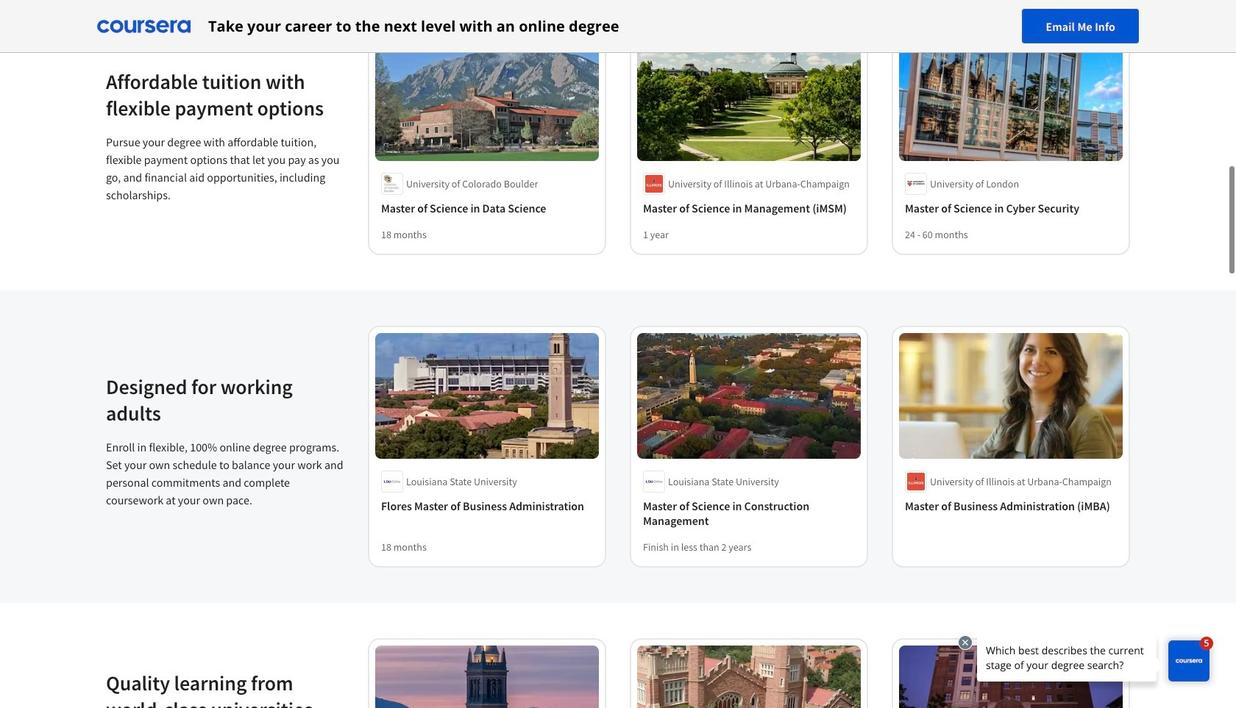 Task type: vqa. For each thing, say whether or not it's contained in the screenshot.
COURSERA PLUS IMAGE
no



Task type: describe. For each thing, give the bounding box(es) containing it.
coursera image
[[97, 14, 191, 38]]



